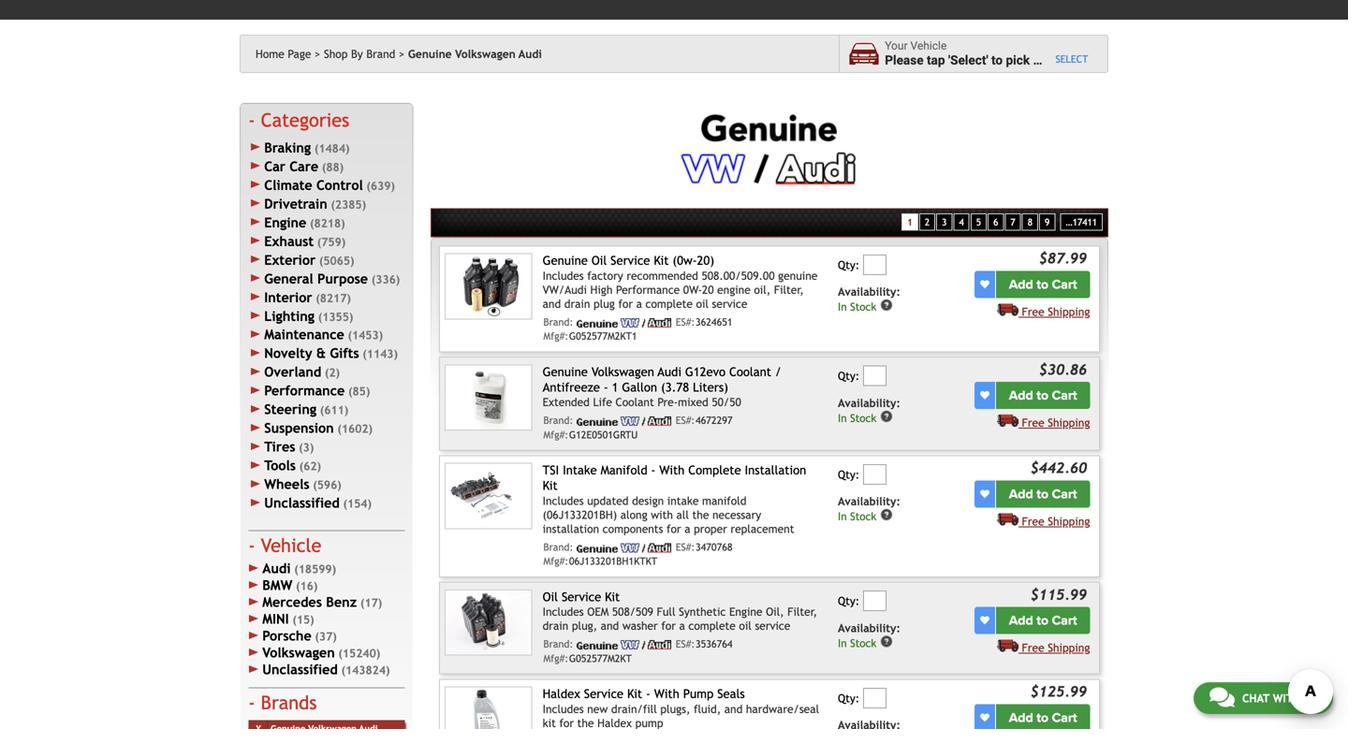 Task type: describe. For each thing, give the bounding box(es) containing it.
question sign image for $87.99
[[880, 299, 893, 312]]

steering
[[264, 402, 317, 417]]

g052577m2kt1
[[569, 331, 637, 342]]

with inside 'tsi intake manifold - with complete installation kit includes updated design intake manifold (06j133201bh) along with all the necessary installation components for a proper replacement'
[[651, 508, 673, 521]]

add for $125.99
[[1009, 710, 1034, 726]]

1 horizontal spatial 1
[[907, 217, 913, 228]]

volkswagen for genuine volkswagen audi g12evo coolant / antifreeze - 1 gallon (3.78 liters) extended life coolant pre-mixed 50/50
[[592, 365, 654, 379]]

for inside oil service kit includes oem 508/509 full synthetic engine oil, filter, drain plug, and washer for a complete oil service
[[661, 620, 676, 633]]

(8218)
[[310, 217, 345, 230]]

free shipping image for $115.99
[[997, 639, 1019, 652]]

drain inside 'genuine oil service kit (0w-20) includes factory recommended 508.00/509.00 genuine vw/audi high performance 0w-20 engine oil, filter, and drain plug for a complete oil service'
[[564, 297, 590, 310]]

qty: for $87.99
[[838, 258, 860, 271]]

$125.99
[[1031, 684, 1087, 701]]

brand: for $30.86
[[544, 415, 573, 427]]

to for $30.86
[[1037, 388, 1049, 404]]

free shipping image for $442.60
[[997, 512, 1019, 526]]

gallon
[[622, 380, 657, 395]]

add to cart for $30.86
[[1009, 388, 1077, 404]]

free shipping image for $87.99
[[997, 303, 1019, 316]]

(62)
[[299, 460, 321, 473]]

brands
[[261, 692, 317, 714]]

add to wish list image for $87.99
[[980, 280, 990, 289]]

suspension
[[264, 421, 334, 436]]

es#: 3470768 mfg#: 06j133201bh1ktkt
[[544, 542, 733, 567]]

categories braking (1484) car care (88) climate control (639) drivetrain (2385) engine (8218) exhaust (759) exterior (5065) general purpose (336) interior (8217) lighting (1355) maintenance (1453) novelty & gifts (1143) overland (2) performance (85) steering (611) suspension (1602) tires (3) tools (62) wheels (596) unclassified (154)
[[261, 109, 400, 511]]

with for complete
[[660, 463, 685, 478]]

oem
[[587, 606, 609, 619]]

06j133201bh1ktkt
[[569, 556, 657, 567]]

filter, inside oil service kit includes oem 508/509 full synthetic engine oil, filter, drain plug, and washer for a complete oil service
[[788, 606, 818, 619]]

audi for genuine volkswagen audi
[[519, 47, 542, 60]]

unclassified inside 'vehicle audi (18599) bmw (16) mercedes benz (17) mini (15) porsche (37) volkswagen (15240) unclassified (143824)'
[[262, 662, 338, 678]]

maintenance
[[264, 327, 344, 342]]

(06j133201bh)
[[543, 508, 617, 521]]

and inside haldex service kit - with pump seals includes new drain/fill plugs, fluid, and hardware/seal kit for the haldex pump
[[725, 703, 743, 716]]

includes inside oil service kit includes oem 508/509 full synthetic engine oil, filter, drain plug, and washer for a complete oil service
[[543, 606, 584, 619]]

3 link
[[937, 213, 953, 231]]

add to cart for $87.99
[[1009, 276, 1077, 292]]

home page link
[[256, 47, 321, 60]]

(3.78
[[661, 380, 689, 395]]

add for $30.86
[[1009, 388, 1034, 404]]

benz
[[326, 595, 357, 610]]

(1143)
[[363, 348, 398, 361]]

performance inside 'genuine oil service kit (0w-20) includes factory recommended 508.00/509.00 genuine vw/audi high performance 0w-20 engine oil, filter, and drain plug for a complete oil service'
[[616, 283, 680, 296]]

add to cart for $115.99
[[1009, 613, 1077, 629]]

installation
[[745, 463, 807, 478]]

availability: for $87.99
[[838, 285, 901, 298]]

washer
[[623, 620, 658, 633]]

fluid,
[[694, 703, 721, 716]]

add to cart for $125.99
[[1009, 710, 1077, 726]]

g12e0501grtu
[[569, 429, 638, 441]]

&
[[316, 346, 326, 361]]

mfg#: for $115.99
[[544, 653, 569, 665]]

stock for $87.99
[[850, 301, 877, 314]]

free shipping image for $30.86
[[997, 414, 1019, 427]]

shipping for $442.60
[[1048, 515, 1090, 528]]

service for haldex
[[584, 687, 624, 702]]

- for manifold
[[651, 463, 656, 478]]

es#4000830 - g060175a3ktkt - haldex service kit - with pump seals - includes new drain/fill plugs, fluid, and hardware/seal kit for the haldex pump - genuine volkswagen audi - audi volkswagen image
[[445, 687, 532, 729]]

es#3470768 - 06j133201bh1ktkt -  tsi intake manifold - with complete installation kit - includes updated design intake manifold (06j133201bh) along with all the necessary installation components for a proper replacement - genuine volkswagen audi - audi volkswagen image
[[445, 463, 532, 529]]

1 vertical spatial with
[[1273, 692, 1301, 705]]

…17411 link
[[1060, 213, 1103, 231]]

a inside oil service kit includes oem 508/509 full synthetic engine oil, filter, drain plug, and washer for a complete oil service
[[679, 620, 685, 633]]

(16)
[[296, 580, 318, 593]]

question sign image for $30.86
[[880, 410, 893, 423]]

intake
[[667, 494, 699, 507]]

to for $442.60
[[1037, 486, 1049, 502]]

free shipping for $87.99
[[1022, 305, 1090, 318]]

cart for $125.99
[[1052, 710, 1077, 726]]

to for $87.99
[[1037, 276, 1049, 292]]

- inside the genuine volkswagen audi g12evo coolant / antifreeze - 1 gallon (3.78 liters) extended life coolant pre-mixed 50/50
[[604, 380, 608, 395]]

bmw
[[262, 578, 292, 593]]

$87.99
[[1039, 250, 1087, 267]]

0 horizontal spatial haldex
[[543, 687, 580, 702]]

filter, inside 'genuine oil service kit (0w-20) includes factory recommended 508.00/509.00 genuine vw/audi high performance 0w-20 engine oil, filter, and drain plug for a complete oil service'
[[774, 283, 804, 296]]

6
[[994, 217, 999, 228]]

genuine volkswagen audi - corporate logo image for $87.99
[[577, 318, 671, 328]]

es#: 3536764 mfg#: g052577m2kt
[[544, 639, 733, 665]]

for inside 'genuine oil service kit (0w-20) includes factory recommended 508.00/509.00 genuine vw/audi high performance 0w-20 engine oil, filter, and drain plug for a complete oil service'
[[618, 297, 633, 310]]

50/50
[[712, 396, 741, 409]]

genuine for $87.99
[[543, 253, 588, 268]]

a inside 'tsi intake manifold - with complete installation kit includes updated design intake manifold (06j133201bh) along with all the necessary installation components for a proper replacement'
[[685, 522, 691, 535]]

vehicle
[[1043, 53, 1084, 68]]

9
[[1045, 217, 1050, 228]]

new
[[587, 703, 608, 716]]

wheels
[[264, 477, 310, 492]]

haldex service kit - with pump seals link
[[543, 687, 745, 702]]

to inside the your vehicle please tap 'select' to pick a vehicle
[[992, 53, 1003, 68]]

add to cart button for $442.60
[[996, 481, 1090, 508]]

manifold
[[702, 494, 747, 507]]

add for $442.60
[[1009, 486, 1034, 502]]

shipping for $87.99
[[1048, 305, 1090, 318]]

liters)
[[693, 380, 728, 395]]

(639)
[[367, 179, 395, 192]]

select link
[[1056, 53, 1088, 66]]

service inside oil service kit includes oem 508/509 full synthetic engine oil, filter, drain plug, and washer for a complete oil service
[[755, 620, 791, 633]]

service inside 'genuine oil service kit (0w-20) includes factory recommended 508.00/509.00 genuine vw/audi high performance 0w-20 engine oil, filter, and drain plug for a complete oil service'
[[611, 253, 650, 268]]

porsche
[[262, 628, 312, 644]]

categories
[[261, 109, 349, 131]]

(0w-
[[673, 253, 697, 268]]

plug,
[[572, 620, 597, 633]]

genuine for $30.86
[[543, 365, 588, 379]]

intake
[[563, 463, 597, 478]]

hardware/seal
[[746, 703, 819, 716]]

brand
[[366, 47, 395, 60]]

0 horizontal spatial coolant
[[616, 396, 654, 409]]

engine inside oil service kit includes oem 508/509 full synthetic engine oil, filter, drain plug, and washer for a complete oil service
[[729, 606, 763, 619]]

1 horizontal spatial coolant
[[729, 365, 772, 379]]

oil inside 'genuine oil service kit (0w-20) includes factory recommended 508.00/509.00 genuine vw/audi high performance 0w-20 engine oil, filter, and drain plug for a complete oil service'
[[592, 253, 607, 268]]

genuine volkswagen audi g12evo coolant / antifreeze - 1 gallon (3.78 liters) link
[[543, 365, 782, 395]]

your vehicle please tap 'select' to pick a vehicle
[[885, 39, 1084, 68]]

mfg#: for $87.99
[[544, 331, 569, 342]]

free shipping for $30.86
[[1022, 416, 1090, 429]]

tap
[[927, 53, 945, 68]]

20)
[[697, 253, 715, 268]]

add to cart for $442.60
[[1009, 486, 1077, 502]]

complete
[[689, 463, 741, 478]]

shop
[[324, 47, 348, 60]]

(1453)
[[348, 329, 383, 342]]

shop by brand
[[324, 47, 395, 60]]

(8217)
[[316, 291, 351, 305]]

es#: for $87.99
[[676, 317, 695, 328]]

free for $442.60
[[1022, 515, 1045, 528]]

to for $115.99
[[1037, 613, 1049, 629]]

home page
[[256, 47, 311, 60]]

tsi intake manifold - with complete installation kit link
[[543, 463, 807, 493]]

along
[[621, 508, 648, 521]]

20
[[702, 283, 714, 296]]

mfg#: for $30.86
[[544, 429, 569, 441]]

to for $125.99
[[1037, 710, 1049, 726]]

3
[[942, 217, 947, 228]]

for inside 'tsi intake manifold - with complete installation kit includes updated design intake manifold (06j133201bh) along with all the necessary installation components for a proper replacement'
[[667, 522, 681, 535]]

drain/fill
[[611, 703, 657, 716]]

qty: for $115.99
[[838, 595, 860, 608]]

stock for $115.99
[[850, 637, 877, 650]]

the inside 'tsi intake manifold - with complete installation kit includes updated design intake manifold (06j133201bh) along with all the necessary installation components for a proper replacement'
[[692, 508, 709, 521]]

(2385)
[[331, 198, 366, 211]]

(596)
[[313, 479, 342, 492]]

complete inside 'genuine oil service kit (0w-20) includes factory recommended 508.00/509.00 genuine vw/audi high performance 0w-20 engine oil, filter, and drain plug for a complete oil service'
[[646, 297, 693, 310]]

volkswagen inside 'vehicle audi (18599) bmw (16) mercedes benz (17) mini (15) porsche (37) volkswagen (15240) unclassified (143824)'
[[262, 645, 335, 661]]

availability: for $30.86
[[838, 397, 901, 410]]

(88)
[[322, 160, 344, 174]]

select
[[1056, 53, 1088, 65]]

overland
[[264, 364, 321, 380]]

es#: for $115.99
[[676, 639, 695, 651]]



Task type: vqa. For each thing, say whether or not it's contained in the screenshot.


Task type: locate. For each thing, give the bounding box(es) containing it.
question sign image for $442.60
[[880, 509, 893, 522]]

4 shipping from the top
[[1048, 641, 1090, 654]]

1 free from the top
[[1022, 305, 1045, 318]]

4 genuine volkswagen audi - corporate logo image from the top
[[577, 641, 671, 650]]

0 vertical spatial 1
[[907, 217, 913, 228]]

and down vw/audi
[[543, 297, 561, 310]]

3 free shipping image from the top
[[997, 512, 1019, 526]]

0 horizontal spatial -
[[604, 380, 608, 395]]

drain down vw/audi
[[564, 297, 590, 310]]

0 vertical spatial service
[[611, 253, 650, 268]]

kit inside 'tsi intake manifold - with complete installation kit includes updated design intake manifold (06j133201bh) along with all the necessary installation components for a proper replacement'
[[543, 479, 558, 493]]

drivetrain
[[264, 196, 327, 211]]

2 free shipping image from the top
[[997, 414, 1019, 427]]

4 add from the top
[[1009, 613, 1034, 629]]

2 add to cart from the top
[[1009, 388, 1077, 404]]

availability:
[[838, 285, 901, 298], [838, 397, 901, 410], [838, 495, 901, 508], [838, 622, 901, 635]]

4 brand: from the top
[[544, 639, 573, 651]]

2 genuine volkswagen audi - corporate logo image from the top
[[577, 417, 671, 426]]

1 horizontal spatial -
[[646, 687, 651, 702]]

$442.60
[[1031, 460, 1087, 477]]

0 horizontal spatial audi
[[262, 561, 291, 577]]

free shipping image
[[997, 303, 1019, 316], [997, 414, 1019, 427], [997, 512, 1019, 526], [997, 639, 1019, 652]]

3 add to cart from the top
[[1009, 486, 1077, 502]]

service down the engine
[[712, 297, 748, 310]]

0 vertical spatial haldex
[[543, 687, 580, 702]]

add to cart down "$125.99"
[[1009, 710, 1077, 726]]

0 horizontal spatial service
[[712, 297, 748, 310]]

2 horizontal spatial -
[[651, 463, 656, 478]]

(1355)
[[318, 310, 353, 323]]

0 vertical spatial vehicle
[[911, 39, 947, 53]]

1 vertical spatial vehicle
[[261, 535, 322, 557]]

3 availability: in stock from the top
[[838, 495, 901, 523]]

0 horizontal spatial volkswagen
[[262, 645, 335, 661]]

add to cart button down $30.86
[[996, 382, 1090, 409]]

shipping for $115.99
[[1048, 641, 1090, 654]]

add to cart button for $115.99
[[996, 607, 1090, 634]]

0 vertical spatial genuine
[[408, 47, 452, 60]]

for down all at right bottom
[[667, 522, 681, 535]]

to left pick
[[992, 53, 1003, 68]]

availability: for $115.99
[[838, 622, 901, 635]]

a right pick
[[1033, 53, 1040, 68]]

shop by brand link
[[324, 47, 405, 60]]

genuine volkswagen audi - corporate logo image
[[577, 318, 671, 328], [577, 417, 671, 426], [577, 543, 671, 553], [577, 641, 671, 650]]

add to cart button for $30.86
[[996, 382, 1090, 409]]

1 stock from the top
[[850, 301, 877, 314]]

kit inside haldex service kit - with pump seals includes new drain/fill plugs, fluid, and hardware/seal kit for the haldex pump
[[627, 687, 642, 702]]

a
[[1033, 53, 1040, 68], [636, 297, 642, 310], [685, 522, 691, 535], [679, 620, 685, 633]]

vehicle inside the your vehicle please tap 'select' to pick a vehicle
[[911, 39, 947, 53]]

(5065)
[[319, 254, 354, 267]]

a inside 'genuine oil service kit (0w-20) includes factory recommended 508.00/509.00 genuine vw/audi high performance 0w-20 engine oil, filter, and drain plug for a complete oil service'
[[636, 297, 642, 310]]

stock for $442.60
[[850, 511, 877, 523]]

4 availability: in stock from the top
[[838, 622, 901, 650]]

0 vertical spatial audi
[[519, 47, 542, 60]]

1 vertical spatial volkswagen
[[592, 365, 654, 379]]

to down "$125.99"
[[1037, 710, 1049, 726]]

1 includes from the top
[[543, 269, 584, 282]]

add down $115.99
[[1009, 613, 1034, 629]]

add for $87.99
[[1009, 276, 1034, 292]]

(18599)
[[294, 563, 336, 576]]

brand: down the extended
[[544, 415, 573, 427]]

2 vertical spatial add to wish list image
[[980, 713, 990, 723]]

4 qty: from the top
[[838, 595, 860, 608]]

cart for $442.60
[[1052, 486, 1077, 502]]

2 includes from the top
[[543, 494, 584, 507]]

add to cart button for $87.99
[[996, 271, 1090, 298]]

braking
[[264, 140, 311, 155]]

oil inside 'genuine oil service kit (0w-20) includes factory recommended 508.00/509.00 genuine vw/audi high performance 0w-20 engine oil, filter, and drain plug for a complete oil service'
[[696, 297, 709, 310]]

mfg#: inside es#: 3470768 mfg#: 06j133201bh1ktkt
[[544, 556, 569, 567]]

1 brand: from the top
[[544, 317, 573, 328]]

- right manifold in the left bottom of the page
[[651, 463, 656, 478]]

drain inside oil service kit includes oem 508/509 full synthetic engine oil, filter, drain plug, and washer for a complete oil service
[[543, 620, 569, 633]]

a inside the your vehicle please tap 'select' to pick a vehicle
[[1033, 53, 1040, 68]]

plug
[[594, 297, 615, 310]]

lighting
[[264, 308, 315, 324]]

cart down $442.60
[[1052, 486, 1077, 502]]

engine up exhaust
[[264, 215, 306, 230]]

0 horizontal spatial oil
[[696, 297, 709, 310]]

5 add to cart from the top
[[1009, 710, 1077, 726]]

- up life
[[604, 380, 608, 395]]

$115.99
[[1031, 586, 1087, 603]]

engine inside 'categories braking (1484) car care (88) climate control (639) drivetrain (2385) engine (8218) exhaust (759) exterior (5065) general purpose (336) interior (8217) lighting (1355) maintenance (1453) novelty & gifts (1143) overland (2) performance (85) steering (611) suspension (1602) tires (3) tools (62) wheels (596) unclassified (154)'
[[264, 215, 306, 230]]

oil
[[592, 253, 607, 268], [543, 590, 558, 604]]

oil inside oil service kit includes oem 508/509 full synthetic engine oil, filter, drain plug, and washer for a complete oil service
[[543, 590, 558, 604]]

add to wish list image
[[980, 280, 990, 289], [980, 490, 990, 499], [980, 713, 990, 723]]

service up oem
[[562, 590, 601, 604]]

1 vertical spatial and
[[601, 620, 619, 633]]

mini
[[262, 612, 289, 627]]

0 vertical spatial complete
[[646, 297, 693, 310]]

proper
[[694, 522, 727, 535]]

es#:
[[676, 317, 695, 328], [676, 415, 695, 427], [676, 542, 695, 553], [676, 639, 695, 651]]

1 add to cart button from the top
[[996, 271, 1090, 298]]

1 horizontal spatial audi
[[519, 47, 542, 60]]

es#4672297 - g12e0501grtu - genuine volkswagen audi g12evo coolant / antifreeze - 1 gallon (3.78 liters) - extended life coolant pre-mixed 50/50 - genuine volkswagen audi - audi volkswagen image
[[445, 365, 532, 431]]

es#: for $442.60
[[676, 542, 695, 553]]

includes inside 'genuine oil service kit (0w-20) includes factory recommended 508.00/509.00 genuine vw/audi high performance 0w-20 engine oil, filter, and drain plug for a complete oil service'
[[543, 269, 584, 282]]

comments image
[[1210, 686, 1235, 709]]

shipping for $30.86
[[1048, 416, 1090, 429]]

to down $87.99
[[1037, 276, 1049, 292]]

service inside haldex service kit - with pump seals includes new drain/fill plugs, fluid, and hardware/seal kit for the haldex pump
[[584, 687, 624, 702]]

1 vertical spatial haldex
[[598, 717, 632, 729]]

3 add to cart button from the top
[[996, 481, 1090, 508]]

1 horizontal spatial oil
[[592, 253, 607, 268]]

stock for $30.86
[[850, 412, 877, 425]]

'select'
[[948, 53, 989, 68]]

(154)
[[343, 497, 372, 510]]

haldex down new
[[598, 717, 632, 729]]

1 vertical spatial 1
[[612, 380, 618, 395]]

cart down "$125.99"
[[1052, 710, 1077, 726]]

1 vertical spatial engine
[[729, 606, 763, 619]]

4 in from the top
[[838, 637, 847, 650]]

2 cart from the top
[[1052, 388, 1077, 404]]

pre-
[[658, 396, 678, 409]]

shipping down $442.60
[[1048, 515, 1090, 528]]

service inside oil service kit includes oem 508/509 full synthetic engine oil, filter, drain plug, and washer for a complete oil service
[[562, 590, 601, 604]]

2 horizontal spatial audi
[[658, 365, 682, 379]]

es#: inside es#: 4672297 mfg#: g12e0501grtu
[[676, 415, 695, 427]]

genuine volkswagen audi - corporate logo image for $30.86
[[577, 417, 671, 426]]

5 cart from the top
[[1052, 710, 1077, 726]]

4 free shipping image from the top
[[997, 639, 1019, 652]]

1 horizontal spatial the
[[692, 508, 709, 521]]

qty: for $442.60
[[838, 468, 860, 481]]

es#: inside es#: 3624651 mfg#: g052577m2kt1
[[676, 317, 695, 328]]

1 vertical spatial complete
[[689, 620, 736, 633]]

add down 7
[[1009, 276, 1034, 292]]

brand: for $115.99
[[544, 639, 573, 651]]

qty: right hardware/seal
[[838, 692, 860, 705]]

includes inside haldex service kit - with pump seals includes new drain/fill plugs, fluid, and hardware/seal kit for the haldex pump
[[543, 703, 584, 716]]

availability: in stock for $87.99
[[838, 285, 901, 314]]

1 vertical spatial performance
[[264, 383, 345, 399]]

2 qty: from the top
[[838, 370, 860, 383]]

add up $442.60
[[1009, 388, 1034, 404]]

4 mfg#: from the top
[[544, 653, 569, 665]]

free shipping for $115.99
[[1022, 641, 1090, 654]]

0 horizontal spatial 1
[[612, 380, 618, 395]]

to down $442.60
[[1037, 486, 1049, 502]]

replacement
[[731, 522, 794, 535]]

oil up seals
[[739, 620, 752, 633]]

1 horizontal spatial with
[[1273, 692, 1301, 705]]

add
[[1009, 276, 1034, 292], [1009, 388, 1034, 404], [1009, 486, 1034, 502], [1009, 613, 1034, 629], [1009, 710, 1034, 726]]

2 vertical spatial and
[[725, 703, 743, 716]]

includes up vw/audi
[[543, 269, 584, 282]]

chat with us link
[[1194, 683, 1333, 714]]

1 vertical spatial drain
[[543, 620, 569, 633]]

audi inside the genuine volkswagen audi g12evo coolant / antifreeze - 1 gallon (3.78 liters) extended life coolant pre-mixed 50/50
[[658, 365, 682, 379]]

components
[[603, 522, 663, 535]]

with left us
[[1273, 692, 1301, 705]]

cart for $115.99
[[1052, 613, 1077, 629]]

add to cart button down $115.99
[[996, 607, 1090, 634]]

shipping down $87.99
[[1048, 305, 1090, 318]]

2 brand: from the top
[[544, 415, 573, 427]]

mercedes
[[262, 595, 322, 610]]

4 includes from the top
[[543, 703, 584, 716]]

0 horizontal spatial vehicle
[[261, 535, 322, 557]]

kit up oem
[[605, 590, 620, 604]]

genuine right 'brand'
[[408, 47, 452, 60]]

by
[[351, 47, 363, 60]]

3 add from the top
[[1009, 486, 1034, 502]]

pump
[[635, 717, 663, 729]]

the inside haldex service kit - with pump seals includes new drain/fill plugs, fluid, and hardware/seal kit for the haldex pump
[[577, 717, 594, 729]]

cart down $115.99
[[1052, 613, 1077, 629]]

3 stock from the top
[[850, 511, 877, 523]]

2 free from the top
[[1022, 416, 1045, 429]]

free shipping down $442.60
[[1022, 515, 1090, 528]]

1 add to wish list image from the top
[[980, 391, 990, 400]]

pick
[[1006, 53, 1030, 68]]

with inside 'tsi intake manifold - with complete installation kit includes updated design intake manifold (06j133201bh) along with all the necessary installation components for a proper replacement'
[[660, 463, 685, 478]]

2 vertical spatial service
[[584, 687, 624, 702]]

all
[[677, 508, 689, 521]]

coolant left /
[[729, 365, 772, 379]]

es#3624651 - g052577m2kt1 - genuine oil service kit (0w-20) - includes factory recommended 508.00/509.00 genuine vw/audi high performance 0w-20 engine oil, filter, and drain plug for a complete oil service - genuine volkswagen audi - audi volkswagen image
[[445, 253, 532, 320]]

kit up recommended at the top
[[654, 253, 669, 268]]

1 horizontal spatial service
[[755, 620, 791, 633]]

1 horizontal spatial vehicle
[[911, 39, 947, 53]]

genuine volkswagen audi - corporate logo image up g12e0501grtu
[[577, 417, 671, 426]]

3 es#: from the top
[[676, 542, 695, 553]]

includes down oil service kit link
[[543, 606, 584, 619]]

4 stock from the top
[[850, 637, 877, 650]]

free shipping up "$125.99"
[[1022, 641, 1090, 654]]

qty: right installation
[[838, 468, 860, 481]]

3 mfg#: from the top
[[544, 556, 569, 567]]

3536764
[[696, 639, 733, 651]]

2 add to wish list image from the top
[[980, 490, 990, 499]]

haldex service kit - with pump seals includes new drain/fill plugs, fluid, and hardware/seal kit for the haldex pump
[[543, 687, 819, 729]]

vehicle up the '(18599)'
[[261, 535, 322, 557]]

1 link
[[902, 213, 918, 231]]

1 up life
[[612, 380, 618, 395]]

add to cart down $87.99
[[1009, 276, 1077, 292]]

1 vertical spatial -
[[651, 463, 656, 478]]

for right kit
[[559, 717, 574, 729]]

volkswagen inside the genuine volkswagen audi g12evo coolant / antifreeze - 1 gallon (3.78 liters) extended life coolant pre-mixed 50/50
[[592, 365, 654, 379]]

0w-
[[683, 283, 702, 296]]

0 horizontal spatial oil
[[543, 590, 558, 604]]

necessary
[[713, 508, 761, 521]]

0 horizontal spatial engine
[[264, 215, 306, 230]]

to down $115.99
[[1037, 613, 1049, 629]]

for inside haldex service kit - with pump seals includes new drain/fill plugs, fluid, and hardware/seal kit for the haldex pump
[[559, 717, 574, 729]]

1 vertical spatial with
[[654, 687, 680, 702]]

1 in from the top
[[838, 301, 847, 314]]

2 vertical spatial volkswagen
[[262, 645, 335, 661]]

0 vertical spatial service
[[712, 297, 748, 310]]

add to cart button for $125.99
[[996, 704, 1090, 729]]

1 shipping from the top
[[1048, 305, 1090, 318]]

3 qty: from the top
[[838, 468, 860, 481]]

4 free from the top
[[1022, 641, 1045, 654]]

your
[[885, 39, 908, 53]]

1 question sign image from the top
[[880, 410, 893, 423]]

genuine volkswagen audi - corporate logo image for $115.99
[[577, 641, 671, 650]]

haldex up kit
[[543, 687, 580, 702]]

vehicle inside 'vehicle audi (18599) bmw (16) mercedes benz (17) mini (15) porsche (37) volkswagen (15240) unclassified (143824)'
[[261, 535, 322, 557]]

brand: down vw/audi
[[544, 317, 573, 328]]

with inside haldex service kit - with pump seals includes new drain/fill plugs, fluid, and hardware/seal kit for the haldex pump
[[654, 687, 680, 702]]

2 question sign image from the top
[[880, 509, 893, 522]]

engine
[[264, 215, 306, 230], [729, 606, 763, 619]]

brand:
[[544, 317, 573, 328], [544, 415, 573, 427], [544, 542, 573, 553], [544, 639, 573, 651]]

add for $115.99
[[1009, 613, 1034, 629]]

filter,
[[774, 283, 804, 296], [788, 606, 818, 619]]

2 es#: from the top
[[676, 415, 695, 427]]

4 cart from the top
[[1052, 613, 1077, 629]]

the down new
[[577, 717, 594, 729]]

es#: down 'mixed'
[[676, 415, 695, 427]]

oil
[[696, 297, 709, 310], [739, 620, 752, 633]]

coolant down gallon
[[616, 396, 654, 409]]

1 vertical spatial genuine
[[543, 253, 588, 268]]

performance down overland
[[264, 383, 345, 399]]

1 mfg#: from the top
[[544, 331, 569, 342]]

4 free shipping from the top
[[1022, 641, 1090, 654]]

(37)
[[315, 630, 337, 643]]

3 cart from the top
[[1052, 486, 1077, 502]]

and down oem
[[601, 620, 619, 633]]

add to cart down $442.60
[[1009, 486, 1077, 502]]

genuine inside the genuine volkswagen audi g12evo coolant / antifreeze - 1 gallon (3.78 liters) extended life coolant pre-mixed 50/50
[[543, 365, 588, 379]]

1 vertical spatial audi
[[658, 365, 682, 379]]

add down "$125.99"
[[1009, 710, 1034, 726]]

add to wish list image for $30.86
[[980, 391, 990, 400]]

1 add to wish list image from the top
[[980, 280, 990, 289]]

4 es#: from the top
[[676, 639, 695, 651]]

audi inside 'vehicle audi (18599) bmw (16) mercedes benz (17) mini (15) porsche (37) volkswagen (15240) unclassified (143824)'
[[262, 561, 291, 577]]

unclassified up brands
[[262, 662, 338, 678]]

free up $442.60
[[1022, 416, 1045, 429]]

free down $442.60
[[1022, 515, 1045, 528]]

oil right "es#3536764 - g052577m2kt - oil service kit - includes oem 508/509 full synthetic engine oil, filter, drain plug, and washer for a complete oil service - genuine volkswagen audi - audi" image
[[543, 590, 558, 604]]

availability: in stock for $442.60
[[838, 495, 901, 523]]

(2)
[[325, 366, 340, 379]]

brand: for $87.99
[[544, 317, 573, 328]]

shipping up "$125.99"
[[1048, 641, 1090, 654]]

1 horizontal spatial oil
[[739, 620, 752, 633]]

performance down recommended at the top
[[616, 283, 680, 296]]

3 add to wish list image from the top
[[980, 713, 990, 723]]

oil,
[[766, 606, 784, 619]]

5 link
[[971, 213, 987, 231]]

add to wish list image for $442.60
[[980, 490, 990, 499]]

free down $87.99
[[1022, 305, 1045, 318]]

(611)
[[320, 404, 349, 417]]

- inside haldex service kit - with pump seals includes new drain/fill plugs, fluid, and hardware/seal kit for the haldex pump
[[646, 687, 651, 702]]

4 availability: from the top
[[838, 622, 901, 635]]

chat
[[1242, 692, 1270, 705]]

0 horizontal spatial performance
[[264, 383, 345, 399]]

5 qty: from the top
[[838, 692, 860, 705]]

unclassified down wheels
[[264, 496, 340, 511]]

volkswagen for genuine volkswagen audi
[[455, 47, 516, 60]]

service
[[611, 253, 650, 268], [562, 590, 601, 604], [584, 687, 624, 702]]

a down all at right bottom
[[685, 522, 691, 535]]

service up factory
[[611, 253, 650, 268]]

add to cart button down "$125.99"
[[996, 704, 1090, 729]]

complete down 0w-
[[646, 297, 693, 310]]

genuine oil service kit (0w-20) link
[[543, 253, 715, 268]]

unclassified inside 'categories braking (1484) car care (88) climate control (639) drivetrain (2385) engine (8218) exhaust (759) exterior (5065) general purpose (336) interior (8217) lighting (1355) maintenance (1453) novelty & gifts (1143) overland (2) performance (85) steering (611) suspension (1602) tires (3) tools (62) wheels (596) unclassified (154)'
[[264, 496, 340, 511]]

chat with us
[[1242, 692, 1318, 705]]

with down design
[[651, 508, 673, 521]]

2 mfg#: from the top
[[544, 429, 569, 441]]

3 includes from the top
[[543, 606, 584, 619]]

kit down tsi
[[543, 479, 558, 493]]

oil inside oil service kit includes oem 508/509 full synthetic engine oil, filter, drain plug, and washer for a complete oil service
[[739, 620, 752, 633]]

free for $87.99
[[1022, 305, 1045, 318]]

1 free shipping image from the top
[[997, 303, 1019, 316]]

for right plug
[[618, 297, 633, 310]]

mfg#: inside es#: 3624651 mfg#: g052577m2kt1
[[544, 331, 569, 342]]

question sign image for $115.99
[[880, 635, 893, 648]]

2 stock from the top
[[850, 412, 877, 425]]

qty: for $30.86
[[838, 370, 860, 383]]

antifreeze
[[543, 380, 600, 395]]

1 horizontal spatial performance
[[616, 283, 680, 296]]

in for $30.86
[[838, 412, 847, 425]]

0 vertical spatial oil
[[696, 297, 709, 310]]

$30.86
[[1039, 361, 1087, 378]]

add to wish list image
[[980, 391, 990, 400], [980, 616, 990, 625]]

1 free shipping from the top
[[1022, 305, 1090, 318]]

0 vertical spatial engine
[[264, 215, 306, 230]]

1 horizontal spatial haldex
[[598, 717, 632, 729]]

- for kit
[[646, 687, 651, 702]]

novelty
[[264, 346, 312, 361]]

0 vertical spatial -
[[604, 380, 608, 395]]

None text field
[[863, 255, 887, 275], [863, 688, 887, 709], [863, 255, 887, 275], [863, 688, 887, 709]]

1 vertical spatial oil
[[739, 620, 752, 633]]

mfg#: inside es#: 3536764 mfg#: g052577m2kt
[[544, 653, 569, 665]]

service down oil,
[[755, 620, 791, 633]]

(15)
[[292, 613, 314, 627]]

performance inside 'categories braking (1484) car care (88) climate control (639) drivetrain (2385) engine (8218) exhaust (759) exterior (5065) general purpose (336) interior (8217) lighting (1355) maintenance (1453) novelty & gifts (1143) overland (2) performance (85) steering (611) suspension (1602) tires (3) tools (62) wheels (596) unclassified (154)'
[[264, 383, 345, 399]]

1 vertical spatial add to wish list image
[[980, 490, 990, 499]]

cart for $87.99
[[1052, 276, 1077, 292]]

exterior
[[264, 252, 316, 268]]

2 question sign image from the top
[[880, 635, 893, 648]]

complete down synthetic
[[689, 620, 736, 633]]

complete inside oil service kit includes oem 508/509 full synthetic engine oil, filter, drain plug, and washer for a complete oil service
[[689, 620, 736, 633]]

gifts
[[330, 346, 359, 361]]

and down seals
[[725, 703, 743, 716]]

es#: for $30.86
[[676, 415, 695, 427]]

question sign image
[[880, 410, 893, 423], [880, 635, 893, 648]]

tires
[[264, 439, 295, 455]]

0 vertical spatial oil
[[592, 253, 607, 268]]

qty: for $125.99
[[838, 692, 860, 705]]

in for $115.99
[[838, 637, 847, 650]]

availability: in stock for $115.99
[[838, 622, 901, 650]]

1 horizontal spatial and
[[601, 620, 619, 633]]

2 availability: from the top
[[838, 397, 901, 410]]

7
[[1011, 217, 1016, 228]]

1 vertical spatial filter,
[[788, 606, 818, 619]]

2 vertical spatial audi
[[262, 561, 291, 577]]

1 availability: from the top
[[838, 285, 901, 298]]

cart down $87.99
[[1052, 276, 1077, 292]]

2 availability: in stock from the top
[[838, 397, 901, 425]]

3 shipping from the top
[[1048, 515, 1090, 528]]

2 add to cart button from the top
[[996, 382, 1090, 409]]

engine left oil,
[[729, 606, 763, 619]]

brand: down plug, in the left of the page
[[544, 639, 573, 651]]

0 vertical spatial with
[[651, 508, 673, 521]]

0 horizontal spatial with
[[651, 508, 673, 521]]

and inside 'genuine oil service kit (0w-20) includes factory recommended 508.00/509.00 genuine vw/audi high performance 0w-20 engine oil, filter, and drain plug for a complete oil service'
[[543, 297, 561, 310]]

with up plugs,
[[654, 687, 680, 702]]

1 add to cart from the top
[[1009, 276, 1077, 292]]

genuine up vw/audi
[[543, 253, 588, 268]]

genuine up antifreeze
[[543, 365, 588, 379]]

1 vertical spatial unclassified
[[262, 662, 338, 678]]

genuine volkswagen audi - corporate logo image up 06j133201bh1ktkt
[[577, 543, 671, 553]]

shipping
[[1048, 305, 1090, 318], [1048, 416, 1090, 429], [1048, 515, 1090, 528], [1048, 641, 1090, 654]]

add to cart button down $442.60
[[996, 481, 1090, 508]]

es#: left '3624651'
[[676, 317, 695, 328]]

service inside 'genuine oil service kit (0w-20) includes factory recommended 508.00/509.00 genuine vw/audi high performance 0w-20 engine oil, filter, and drain plug for a complete oil service'
[[712, 297, 748, 310]]

recommended
[[627, 269, 698, 282]]

5 add from the top
[[1009, 710, 1034, 726]]

2 add from the top
[[1009, 388, 1034, 404]]

us
[[1304, 692, 1318, 705]]

2 horizontal spatial volkswagen
[[592, 365, 654, 379]]

1 vertical spatial question sign image
[[880, 635, 893, 648]]

1 qty: from the top
[[838, 258, 860, 271]]

mfg#: left g052577m2kt1
[[544, 331, 569, 342]]

2 shipping from the top
[[1048, 416, 1090, 429]]

mfg#: down installation
[[544, 556, 569, 567]]

1 horizontal spatial engine
[[729, 606, 763, 619]]

tsi intake manifold - with complete installation kit includes updated design intake manifold (06j133201bh) along with all the necessary installation components for a proper replacement
[[543, 463, 807, 535]]

design
[[632, 494, 664, 507]]

pump
[[683, 687, 714, 702]]

genuine volkswagen audi - corporate logo image up g052577m2kt1
[[577, 318, 671, 328]]

0 vertical spatial performance
[[616, 283, 680, 296]]

mfg#: for $442.60
[[544, 556, 569, 567]]

1 vertical spatial question sign image
[[880, 509, 893, 522]]

audi for genuine volkswagen audi g12evo coolant / antifreeze - 1 gallon (3.78 liters) extended life coolant pre-mixed 50/50
[[658, 365, 682, 379]]

1 horizontal spatial volkswagen
[[455, 47, 516, 60]]

drain left plug, in the left of the page
[[543, 620, 569, 633]]

availability: in stock for $30.86
[[838, 397, 901, 425]]

0 vertical spatial with
[[660, 463, 685, 478]]

kit inside oil service kit includes oem 508/509 full synthetic engine oil, filter, drain plug, and washer for a complete oil service
[[605, 590, 620, 604]]

add to cart
[[1009, 276, 1077, 292], [1009, 388, 1077, 404], [1009, 486, 1077, 502], [1009, 613, 1077, 629], [1009, 710, 1077, 726]]

question sign image
[[880, 299, 893, 312], [880, 509, 893, 522]]

- inside 'tsi intake manifold - with complete installation kit includes updated design intake manifold (06j133201bh) along with all the necessary installation components for a proper replacement'
[[651, 463, 656, 478]]

free for $30.86
[[1022, 416, 1045, 429]]

synthetic
[[679, 606, 726, 619]]

5 add to cart button from the top
[[996, 704, 1090, 729]]

3 brand: from the top
[[544, 542, 573, 553]]

a up es#: 3624651 mfg#: g052577m2kt1
[[636, 297, 642, 310]]

1 vertical spatial the
[[577, 717, 594, 729]]

0 vertical spatial question sign image
[[880, 410, 893, 423]]

3 in from the top
[[838, 511, 847, 523]]

0 vertical spatial filter,
[[774, 283, 804, 296]]

1 vertical spatial add to wish list image
[[980, 616, 990, 625]]

0 vertical spatial volkswagen
[[455, 47, 516, 60]]

2 vertical spatial -
[[646, 687, 651, 702]]

1 inside the genuine volkswagen audi g12evo coolant / antifreeze - 1 gallon (3.78 liters) extended life coolant pre-mixed 50/50
[[612, 380, 618, 395]]

factory
[[587, 269, 623, 282]]

add to cart button down $87.99
[[996, 271, 1090, 298]]

2 add to wish list image from the top
[[980, 616, 990, 625]]

free shipping up $442.60
[[1022, 416, 1090, 429]]

qty: right genuine
[[838, 258, 860, 271]]

0 horizontal spatial the
[[577, 717, 594, 729]]

free up "$125.99"
[[1022, 641, 1045, 654]]

3 free from the top
[[1022, 515, 1045, 528]]

0 vertical spatial the
[[692, 508, 709, 521]]

1 cart from the top
[[1052, 276, 1077, 292]]

home
[[256, 47, 284, 60]]

4 add to cart button from the top
[[996, 607, 1090, 634]]

1 es#: from the top
[[676, 317, 695, 328]]

general
[[264, 271, 313, 286]]

es#3536764 - g052577m2kt - oil service kit - includes oem 508/509 full synthetic engine oil, filter, drain plug, and washer for a complete oil service - genuine volkswagen audi - audi image
[[445, 590, 532, 656]]

oil service kit includes oem 508/509 full synthetic engine oil, filter, drain plug, and washer for a complete oil service
[[543, 590, 818, 633]]

brand: for $442.60
[[544, 542, 573, 553]]

0 vertical spatial add to wish list image
[[980, 391, 990, 400]]

9 link
[[1039, 213, 1056, 231]]

0 vertical spatial add to wish list image
[[980, 280, 990, 289]]

es#: inside es#: 3536764 mfg#: g052577m2kt
[[676, 639, 695, 651]]

6 link
[[988, 213, 1004, 231]]

page
[[288, 47, 311, 60]]

free shipping for $442.60
[[1022, 515, 1090, 528]]

0 vertical spatial question sign image
[[880, 299, 893, 312]]

genuine volkswagen audi - corporate logo image for $442.60
[[577, 543, 671, 553]]

availability: for $442.60
[[838, 495, 901, 508]]

3 genuine volkswagen audi - corporate logo image from the top
[[577, 543, 671, 553]]

es#: inside es#: 3470768 mfg#: 06j133201bh1ktkt
[[676, 542, 695, 553]]

genuine inside 'genuine oil service kit (0w-20) includes factory recommended 508.00/509.00 genuine vw/audi high performance 0w-20 engine oil, filter, and drain plug for a complete oil service'
[[543, 253, 588, 268]]

includes up (06j133201bh)
[[543, 494, 584, 507]]

and inside oil service kit includes oem 508/509 full synthetic engine oil, filter, drain plug, and washer for a complete oil service
[[601, 620, 619, 633]]

cart for $30.86
[[1052, 388, 1077, 404]]

1 genuine volkswagen audi - corporate logo image from the top
[[577, 318, 671, 328]]

includes inside 'tsi intake manifold - with complete installation kit includes updated design intake manifold (06j133201bh) along with all the necessary installation components for a proper replacement'
[[543, 494, 584, 507]]

2 vertical spatial genuine
[[543, 365, 588, 379]]

add down $442.60
[[1009, 486, 1034, 502]]

0 vertical spatial drain
[[564, 297, 590, 310]]

mfg#: left g052577m2kt
[[544, 653, 569, 665]]

qty: right oil,
[[838, 595, 860, 608]]

…17411
[[1066, 217, 1097, 228]]

1 add from the top
[[1009, 276, 1034, 292]]

kit inside 'genuine oil service kit (0w-20) includes factory recommended 508.00/509.00 genuine vw/audi high performance 0w-20 engine oil, filter, and drain plug for a complete oil service'
[[654, 253, 669, 268]]

in for $442.60
[[838, 511, 847, 523]]

add to cart down $115.99
[[1009, 613, 1077, 629]]

4 add to cart from the top
[[1009, 613, 1077, 629]]

shipping up $442.60
[[1048, 416, 1090, 429]]

3 free shipping from the top
[[1022, 515, 1090, 528]]

(17)
[[360, 597, 382, 610]]

3 availability: from the top
[[838, 495, 901, 508]]

free for $115.99
[[1022, 641, 1045, 654]]

oil service kit link
[[543, 590, 620, 604]]

plugs,
[[661, 703, 691, 716]]

mfg#: inside es#: 4672297 mfg#: g12e0501grtu
[[544, 429, 569, 441]]

2 in from the top
[[838, 412, 847, 425]]

0 vertical spatial unclassified
[[264, 496, 340, 511]]

1 vertical spatial service
[[755, 620, 791, 633]]

1 vertical spatial coolant
[[616, 396, 654, 409]]

- up drain/fill
[[646, 687, 651, 702]]

add to wish list image for $125.99
[[980, 713, 990, 723]]

(1602)
[[337, 423, 373, 436]]

(336)
[[372, 273, 400, 286]]

0 horizontal spatial and
[[543, 297, 561, 310]]

cart down $30.86
[[1052, 388, 1077, 404]]

tsi
[[543, 463, 559, 478]]

add to wish list image for $115.99
[[980, 616, 990, 625]]

0 vertical spatial coolant
[[729, 365, 772, 379]]

1 availability: in stock from the top
[[838, 285, 901, 314]]

2 horizontal spatial and
[[725, 703, 743, 716]]

None text field
[[863, 366, 887, 386], [863, 464, 887, 485], [863, 591, 887, 611], [863, 366, 887, 386], [863, 464, 887, 485], [863, 591, 887, 611]]

1 question sign image from the top
[[880, 299, 893, 312]]

free shipping down $87.99
[[1022, 305, 1090, 318]]

filter, down genuine
[[774, 283, 804, 296]]

filter, right oil,
[[788, 606, 818, 619]]

1 vertical spatial service
[[562, 590, 601, 604]]

es#: 3624651 mfg#: g052577m2kt1
[[544, 317, 733, 342]]

1 vertical spatial oil
[[543, 590, 558, 604]]

with for pump
[[654, 687, 680, 702]]

0 vertical spatial and
[[543, 297, 561, 310]]

2 free shipping from the top
[[1022, 416, 1090, 429]]

(1484)
[[314, 142, 350, 155]]

in for $87.99
[[838, 301, 847, 314]]

service for oil
[[562, 590, 601, 604]]



